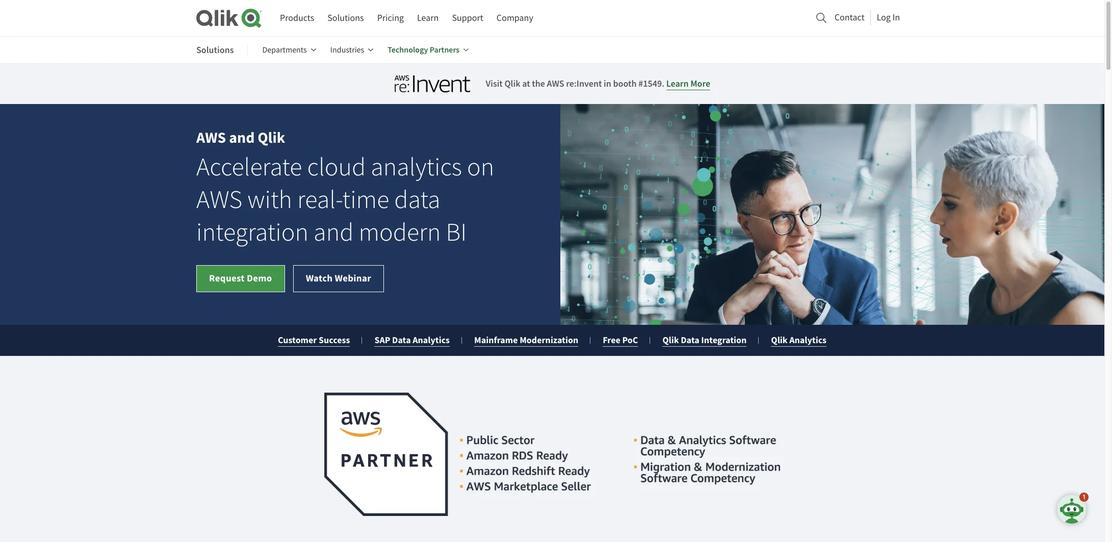 Task type: describe. For each thing, give the bounding box(es) containing it.
booth
[[613, 78, 637, 90]]

solutions link
[[328, 9, 364, 28]]

contact
[[835, 12, 865, 23]]

with
[[248, 184, 292, 215]]

sap data analytics link
[[375, 334, 450, 347]]

visit qlik at the aws re:invent in booth #1549 image
[[394, 72, 471, 96]]

2 analytics from the left
[[790, 334, 827, 346]]

partners
[[430, 44, 460, 55]]

technology partners link
[[388, 38, 469, 62]]

log in link
[[877, 9, 900, 26]]

request demo link
[[196, 265, 285, 292]]

bi
[[446, 217, 467, 248]]

in
[[893, 12, 900, 23]]

solutions menu bar
[[196, 38, 483, 62]]

products link
[[280, 9, 314, 28]]

request demo
[[209, 272, 272, 284]]

sap data analytics
[[375, 334, 450, 346]]

contact link
[[835, 9, 865, 26]]

webinar
[[335, 272, 371, 284]]

menu bar inside qlik main element
[[280, 9, 533, 28]]

watch webinar
[[306, 272, 371, 284]]

1 vertical spatial and
[[314, 217, 354, 248]]

support link
[[452, 9, 483, 28]]

analytics inside "link"
[[413, 334, 450, 346]]

solutions for solutions link on the left of page
[[328, 12, 364, 24]]

go to the home page. image
[[196, 8, 262, 28]]

visit
[[486, 78, 503, 90]]

on
[[467, 151, 494, 183]]

qlik analytics link
[[771, 334, 827, 347]]

the
[[532, 78, 545, 90]]

watch webinar link
[[293, 265, 384, 292]]

analytics
[[371, 151, 462, 183]]

visit qlik at the aws re:invent in booth #1549. learn more
[[486, 78, 710, 90]]

sap
[[375, 334, 390, 346]]

#1549.
[[639, 78, 665, 90]]

customer success
[[278, 334, 350, 346]]

pricing link
[[377, 9, 404, 28]]

company link
[[497, 9, 533, 28]]

support
[[452, 12, 483, 24]]

qlik data integration
[[663, 334, 747, 346]]

data
[[394, 184, 440, 215]]

mainframe
[[474, 334, 518, 346]]

2 vertical spatial aws
[[196, 184, 242, 215]]



Task type: vqa. For each thing, say whether or not it's contained in the screenshot.
Watch
yes



Task type: locate. For each thing, give the bounding box(es) containing it.
data inside qlik data integration link
[[681, 334, 700, 346]]

learn
[[417, 12, 439, 24], [666, 78, 689, 90]]

departments
[[262, 45, 307, 55]]

1 horizontal spatial solutions
[[328, 12, 364, 24]]

1 horizontal spatial data
[[681, 334, 700, 346]]

learn up technology partners "link"
[[417, 12, 439, 24]]

aws
[[547, 78, 564, 90], [196, 127, 226, 148], [196, 184, 242, 215]]

2 data from the left
[[681, 334, 700, 346]]

departments link
[[262, 38, 316, 62]]

qlik inside aws and qlik accelerate cloud analytics on aws with real-time data integration and modern bi
[[258, 127, 285, 148]]

qlik analytics
[[771, 334, 827, 346]]

solutions down go to the home page. image
[[196, 44, 234, 56]]

request
[[209, 272, 245, 284]]

technology partners
[[388, 44, 460, 55]]

time
[[343, 184, 389, 215]]

solutions
[[328, 12, 364, 24], [196, 44, 234, 56]]

customer
[[278, 334, 317, 346]]

industries
[[330, 45, 364, 55]]

integration
[[701, 334, 747, 346]]

log in
[[877, 12, 900, 23]]

free
[[603, 334, 621, 346]]

cloud
[[307, 151, 366, 183]]

analytics
[[413, 334, 450, 346], [790, 334, 827, 346]]

more
[[691, 78, 710, 90]]

free poc
[[603, 334, 638, 346]]

modern
[[359, 217, 441, 248]]

in
[[604, 78, 611, 90]]

technology
[[388, 44, 428, 55]]

success
[[319, 334, 350, 346]]

data for sap
[[392, 334, 411, 346]]

menu bar containing products
[[280, 9, 533, 28]]

learn link
[[417, 9, 439, 28]]

mainframe modernization
[[474, 334, 578, 346]]

learn more link
[[666, 78, 710, 90]]

aws and qlik accelerate cloud analytics on aws with real-time data integration and modern bi
[[196, 127, 494, 248]]

0 horizontal spatial analytics
[[413, 334, 450, 346]]

qlik
[[505, 78, 521, 90], [258, 127, 285, 148], [663, 334, 679, 346], [771, 334, 788, 346]]

data inside "sap data analytics" "link"
[[392, 334, 411, 346]]

0 vertical spatial aws
[[547, 78, 564, 90]]

data
[[392, 334, 411, 346], [681, 334, 700, 346]]

qlik main element
[[280, 9, 908, 28]]

solutions for solutions menu bar
[[196, 44, 234, 56]]

log
[[877, 12, 891, 23]]

watch
[[306, 272, 333, 284]]

0 horizontal spatial data
[[392, 334, 411, 346]]

menu bar
[[280, 9, 533, 28]]

1 vertical spatial aws
[[196, 127, 226, 148]]

learn inside qlik main element
[[417, 12, 439, 24]]

0 horizontal spatial learn
[[417, 12, 439, 24]]

company
[[497, 12, 533, 24]]

1 analytics from the left
[[413, 334, 450, 346]]

0 vertical spatial solutions
[[328, 12, 364, 24]]

solutions inside solutions menu bar
[[196, 44, 234, 56]]

1 vertical spatial learn
[[666, 78, 689, 90]]

free poc link
[[603, 334, 638, 347]]

accelerate
[[196, 151, 302, 183]]

qlik data integration link
[[663, 334, 747, 347]]

and down real-
[[314, 217, 354, 248]]

0 horizontal spatial solutions
[[196, 44, 234, 56]]

1 data from the left
[[392, 334, 411, 346]]

0 horizontal spatial and
[[229, 127, 255, 148]]

data right "sap"
[[392, 334, 411, 346]]

poc
[[622, 334, 638, 346]]

and
[[229, 127, 255, 148], [314, 217, 354, 248]]

industries link
[[330, 38, 373, 62]]

mainframe modernization link
[[474, 334, 578, 347]]

0 vertical spatial learn
[[417, 12, 439, 24]]

aws right the the
[[547, 78, 564, 90]]

pricing
[[377, 12, 404, 24]]

1 horizontal spatial analytics
[[790, 334, 827, 346]]

learn left 'more'
[[666, 78, 689, 90]]

products
[[280, 12, 314, 24]]

0 vertical spatial and
[[229, 127, 255, 148]]

and up accelerate
[[229, 127, 255, 148]]

1 horizontal spatial learn
[[666, 78, 689, 90]]

aws down accelerate
[[196, 184, 242, 215]]

modernization
[[520, 334, 578, 346]]

data left integration
[[681, 334, 700, 346]]

integration
[[196, 217, 309, 248]]

demo
[[247, 272, 272, 284]]

data for qlik
[[681, 334, 700, 346]]

solutions up "industries"
[[328, 12, 364, 24]]

solutions inside qlik main element
[[328, 12, 364, 24]]

re:invent
[[566, 78, 602, 90]]

1 vertical spatial solutions
[[196, 44, 234, 56]]

real-
[[297, 184, 343, 215]]

aws up accelerate
[[196, 127, 226, 148]]

at
[[522, 78, 530, 90]]

customer success link
[[278, 334, 350, 347]]

1 horizontal spatial and
[[314, 217, 354, 248]]



